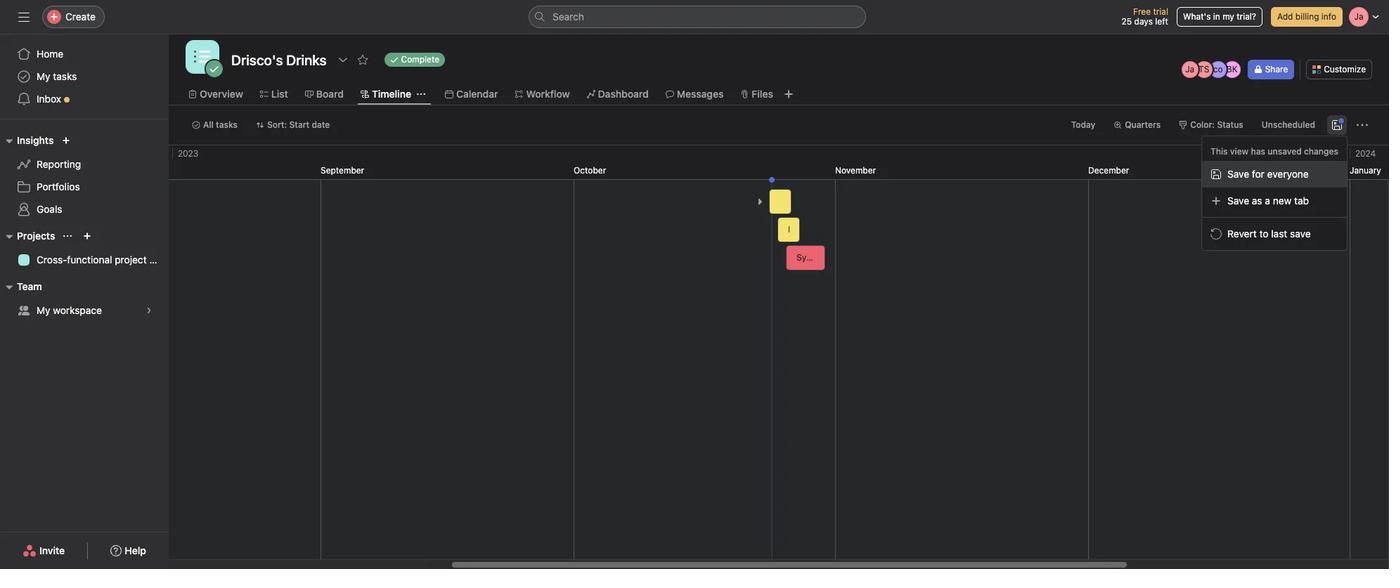 Task type: vqa. For each thing, say whether or not it's contained in the screenshot.
Add billing info
yes



Task type: locate. For each thing, give the bounding box(es) containing it.
october
[[574, 165, 606, 176]]

search button
[[529, 6, 866, 28]]

invite
[[39, 545, 65, 557]]

1 vertical spatial my
[[37, 305, 50, 316]]

home link
[[8, 43, 160, 65]]

help
[[125, 545, 146, 557]]

insights element
[[0, 128, 169, 224]]

my for my workspace
[[37, 305, 50, 316]]

unscheduled
[[1262, 120, 1316, 130]]

all tasks button
[[186, 115, 244, 135]]

my workspace link
[[8, 300, 160, 322]]

tasks inside global element
[[53, 70, 77, 82]]

ts
[[1199, 64, 1210, 75]]

0 vertical spatial tasks
[[53, 70, 77, 82]]

save for save for everyone
[[1228, 168, 1250, 180]]

sort:
[[267, 120, 287, 130]]

my down team
[[37, 305, 50, 316]]

today button
[[1065, 115, 1102, 135]]

show subtasks for task brainstorm california cola flavors image
[[756, 198, 764, 206]]

save for everyone
[[1228, 168, 1309, 180]]

sort: start date
[[267, 120, 330, 130]]

home
[[37, 48, 63, 60]]

all tasks
[[203, 120, 238, 130]]

this
[[1211, 146, 1228, 157]]

global element
[[0, 34, 169, 119]]

bk
[[1227, 64, 1238, 75]]

last
[[1272, 228, 1288, 240]]

hide sidebar image
[[18, 11, 30, 23]]

tasks for my tasks
[[53, 70, 77, 82]]

25
[[1122, 16, 1132, 27]]

free trial 25 days left
[[1122, 6, 1169, 27]]

None text field
[[228, 47, 330, 72]]

tasks down home
[[53, 70, 77, 82]]

list image
[[194, 49, 211, 65]]

save left as
[[1228, 195, 1250, 207]]

save
[[1291, 228, 1311, 240]]

2 my from the top
[[37, 305, 50, 316]]

dashboard link
[[587, 87, 649, 102]]

view
[[1231, 146, 1249, 157]]

0 vertical spatial save
[[1228, 168, 1250, 180]]

color: status button
[[1173, 115, 1250, 135]]

insights
[[17, 134, 54, 146]]

everyone
[[1268, 168, 1309, 180]]

2 save from the top
[[1228, 195, 1250, 207]]

customize
[[1324, 64, 1366, 75]]

date
[[312, 120, 330, 130]]

portfolios link
[[8, 176, 160, 198]]

1 vertical spatial save
[[1228, 195, 1250, 207]]

days
[[1135, 16, 1153, 27]]

share
[[1266, 64, 1289, 75]]

projects button
[[0, 228, 55, 245]]

add tab image
[[783, 89, 795, 100]]

plan
[[149, 254, 169, 266]]

this view has unsaved changes
[[1211, 146, 1339, 157]]

left
[[1156, 16, 1169, 27]]

0 horizontal spatial tasks
[[53, 70, 77, 82]]

to
[[1260, 228, 1269, 240]]

trial?
[[1237, 11, 1257, 22]]

overview link
[[188, 87, 243, 102]]

my inside teams element
[[37, 305, 50, 316]]

save
[[1228, 168, 1250, 180], [1228, 195, 1250, 207]]

save inside save for everyone menu item
[[1228, 168, 1250, 180]]

complete
[[401, 54, 440, 65]]

1 save from the top
[[1228, 168, 1250, 180]]

show options image
[[337, 54, 349, 65]]

my workspace
[[37, 305, 102, 316]]

what's
[[1184, 11, 1211, 22]]

unscheduled button
[[1256, 115, 1322, 135]]

add
[[1278, 11, 1294, 22]]

trial
[[1154, 6, 1169, 17]]

1 vertical spatial tasks
[[216, 120, 238, 130]]

january
[[1350, 165, 1382, 176]]

my for my tasks
[[37, 70, 50, 82]]

save for everyone menu item
[[1203, 161, 1347, 188]]

as
[[1252, 195, 1263, 207]]

info
[[1322, 11, 1337, 22]]

1 horizontal spatial tasks
[[216, 120, 238, 130]]

tasks
[[53, 70, 77, 82], [216, 120, 238, 130]]

share button
[[1248, 60, 1295, 79]]

save options image
[[1332, 120, 1343, 131]]

my up inbox
[[37, 70, 50, 82]]

0 vertical spatial my
[[37, 70, 50, 82]]

team
[[17, 281, 42, 293]]

list
[[271, 88, 288, 100]]

2024 january
[[1350, 148, 1382, 176]]

billing
[[1296, 11, 1320, 22]]

goals
[[37, 203, 62, 215]]

save left for
[[1228, 168, 1250, 180]]

cross-
[[37, 254, 67, 266]]

insights button
[[0, 132, 54, 149]]

co
[[1214, 64, 1223, 75]]

add billing info
[[1278, 11, 1337, 22]]

1 my from the top
[[37, 70, 50, 82]]

tasks inside dropdown button
[[216, 120, 238, 130]]

create
[[65, 11, 96, 23]]

list link
[[260, 87, 288, 102]]

files
[[752, 88, 774, 100]]

timeline link
[[361, 87, 411, 102]]

tab actions image
[[417, 90, 425, 98]]

tasks right all
[[216, 120, 238, 130]]

new image
[[62, 136, 71, 145]]

dashboard
[[598, 88, 649, 100]]

my inside global element
[[37, 70, 50, 82]]

free
[[1134, 6, 1151, 17]]



Task type: describe. For each thing, give the bounding box(es) containing it.
revert to last save
[[1228, 228, 1311, 240]]

ja
[[1186, 64, 1195, 75]]

create button
[[42, 6, 105, 28]]

changes
[[1305, 146, 1339, 157]]

new project or portfolio image
[[83, 232, 92, 241]]

what's in my trial? button
[[1177, 7, 1263, 27]]

team button
[[0, 278, 42, 295]]

quarters
[[1125, 120, 1161, 130]]

teams element
[[0, 274, 169, 325]]

december
[[1089, 165, 1130, 176]]

timeline
[[372, 88, 411, 100]]

reporting
[[37, 158, 81, 170]]

all
[[203, 120, 214, 130]]

calendar
[[456, 88, 498, 100]]

invite button
[[13, 539, 74, 564]]

add to starred image
[[357, 54, 368, 65]]

color: status
[[1191, 120, 1244, 130]]

messages link
[[666, 87, 724, 102]]

my
[[1223, 11, 1235, 22]]

messages
[[677, 88, 724, 100]]

board
[[316, 88, 344, 100]]

quarters button
[[1108, 115, 1168, 135]]

has
[[1252, 146, 1266, 157]]

add billing info button
[[1271, 7, 1343, 27]]

overview
[[200, 88, 243, 100]]

my tasks
[[37, 70, 77, 82]]

inbox link
[[8, 88, 160, 110]]

more actions image
[[1357, 120, 1369, 131]]

cross-functional project plan
[[37, 254, 169, 266]]

projects
[[17, 230, 55, 242]]

workflow link
[[515, 87, 570, 102]]

inbox
[[37, 93, 61, 105]]

goals link
[[8, 198, 160, 221]]

tasks for all tasks
[[216, 120, 238, 130]]

new
[[1274, 195, 1292, 207]]

customize button
[[1307, 60, 1373, 79]]

sort: start date button
[[250, 115, 336, 135]]

functional
[[67, 254, 112, 266]]

2023
[[178, 148, 198, 159]]

workflow
[[526, 88, 570, 100]]

search list box
[[529, 6, 866, 28]]

in
[[1214, 11, 1221, 22]]

complete button
[[378, 50, 452, 70]]

september
[[321, 165, 364, 176]]

search
[[553, 11, 584, 23]]

save as a new tab
[[1228, 195, 1310, 207]]

save for save as a new tab
[[1228, 195, 1250, 207]]

board link
[[305, 87, 344, 102]]

a
[[1266, 195, 1271, 207]]

see details, my workspace image
[[145, 307, 153, 315]]

tab
[[1295, 195, 1310, 207]]

november
[[835, 165, 876, 176]]

reporting link
[[8, 153, 160, 176]]

color:
[[1191, 120, 1215, 130]]

august
[[59, 165, 87, 176]]

unsaved
[[1268, 146, 1302, 157]]

files link
[[741, 87, 774, 102]]

my tasks link
[[8, 65, 160, 88]]

cross-functional project plan link
[[8, 249, 169, 271]]

show options, current sort, top image
[[64, 232, 72, 241]]

projects element
[[0, 224, 169, 274]]

help button
[[101, 539, 155, 564]]

calendar link
[[445, 87, 498, 102]]

portfolios
[[37, 181, 80, 193]]

2023 august
[[59, 148, 198, 176]]

workspace
[[53, 305, 102, 316]]



